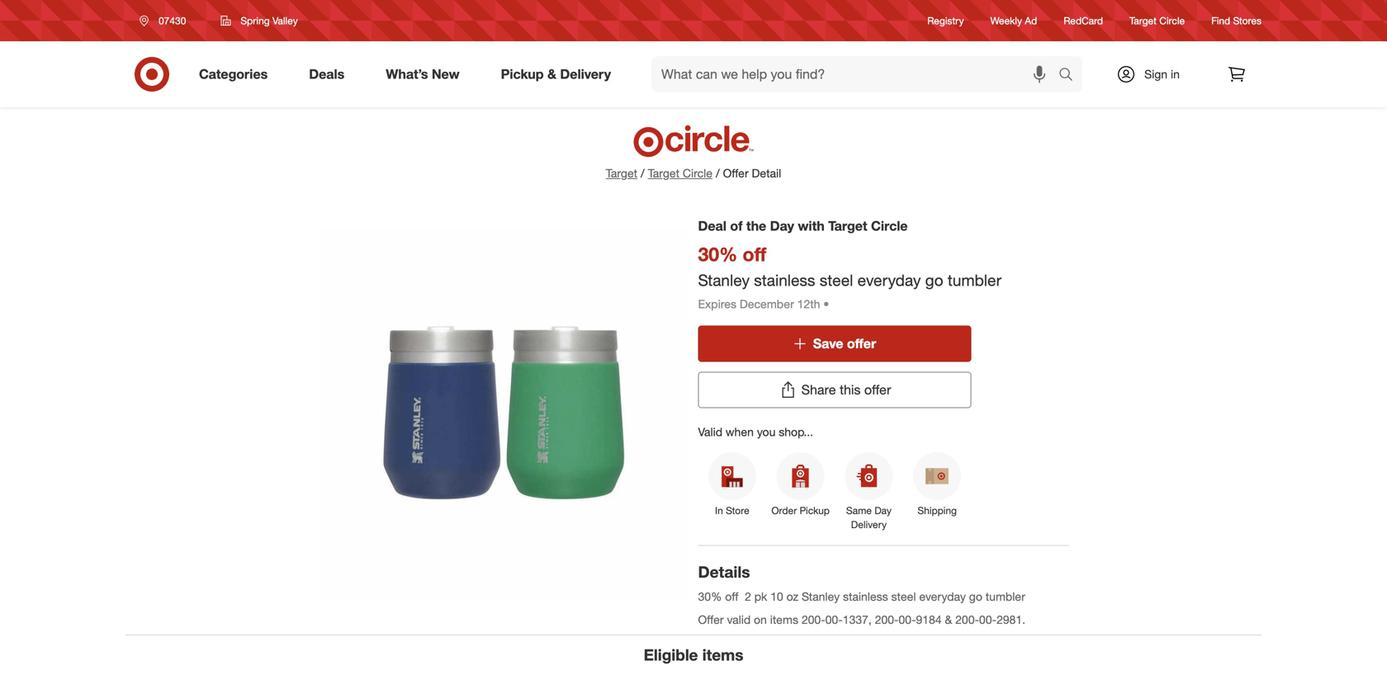 Task type: describe. For each thing, give the bounding box(es) containing it.
stanley inside details 30% off  2 pk 10 oz stanley stainless steel everyday go tumbler
[[802, 590, 840, 604]]

weekly
[[991, 14, 1022, 27]]

target / target circle / offer detail
[[606, 166, 782, 180]]

what's
[[386, 66, 428, 82]]

target circle
[[1130, 14, 1185, 27]]

with
[[798, 218, 825, 234]]

stores
[[1234, 14, 1262, 27]]

07430
[[159, 14, 186, 27]]

save offer
[[813, 336, 876, 352]]

oz
[[787, 590, 799, 604]]

valid when you shop...
[[698, 425, 814, 439]]

spring valley button
[[210, 6, 309, 36]]

0 horizontal spatial &
[[548, 66, 557, 82]]

07430 button
[[129, 6, 203, 36]]

off inside details 30% off  2 pk 10 oz stanley stainless steel everyday go tumbler
[[725, 590, 739, 604]]

•
[[824, 297, 829, 311]]

expires
[[698, 297, 737, 311]]

3 200- from the left
[[956, 613, 979, 627]]

valid
[[698, 425, 723, 439]]

spring
[[241, 14, 270, 27]]

december
[[740, 297, 794, 311]]

30% inside details 30% off  2 pk 10 oz stanley stainless steel everyday go tumbler
[[698, 590, 722, 604]]

go inside 30% off stanley stainless steel everyday go tumbler expires december 12th •
[[926, 271, 944, 290]]

same
[[846, 505, 872, 517]]

30% off stanley stainless steel everyday go tumbler expires december 12th •
[[698, 243, 1002, 311]]

pickup & delivery link
[[487, 56, 632, 93]]

sign
[[1145, 67, 1168, 81]]

categories link
[[185, 56, 288, 93]]

tumbler inside 30% off stanley stainless steel everyday go tumbler expires december 12th •
[[948, 271, 1002, 290]]

target right with
[[829, 218, 868, 234]]

what's new link
[[372, 56, 480, 93]]

of
[[730, 218, 743, 234]]

save
[[813, 336, 844, 352]]

target link
[[606, 166, 638, 180]]

go inside details 30% off  2 pk 10 oz stanley stainless steel everyday go tumbler
[[969, 590, 983, 604]]

0 vertical spatial offer
[[723, 166, 749, 180]]

you
[[757, 425, 776, 439]]

sign in
[[1145, 67, 1180, 81]]

deal of the day with target circle
[[698, 218, 908, 234]]

30% inside 30% off stanley stainless steel everyday go tumbler expires december 12th •
[[698, 243, 738, 266]]

detail
[[752, 166, 782, 180]]

1 200- from the left
[[802, 613, 826, 627]]

everyday inside 30% off stanley stainless steel everyday go tumbler expires december 12th •
[[858, 271, 921, 290]]

tumbler inside details 30% off  2 pk 10 oz stanley stainless steel everyday go tumbler
[[986, 590, 1026, 604]]

1 vertical spatial offer
[[698, 613, 724, 627]]

in store
[[715, 505, 750, 517]]

what's new
[[386, 66, 460, 82]]

store
[[726, 505, 750, 517]]

12th
[[798, 297, 820, 311]]

delivery for &
[[560, 66, 611, 82]]

search
[[1051, 68, 1091, 84]]

on
[[754, 613, 767, 627]]

pickup & delivery
[[501, 66, 611, 82]]

shipping
[[918, 505, 957, 517]]

1 vertical spatial circle
[[683, 166, 713, 180]]

2 00- from the left
[[899, 613, 916, 627]]

find stores link
[[1212, 14, 1262, 28]]

stainless inside 30% off stanley stainless steel everyday go tumbler expires december 12th •
[[754, 271, 816, 290]]

new
[[432, 66, 460, 82]]



Task type: vqa. For each thing, say whether or not it's contained in the screenshot.
'e.l.f. Enhancing Lash & Brow Serum - 0.12 fl'
no



Task type: locate. For each thing, give the bounding box(es) containing it.
1 horizontal spatial delivery
[[851, 519, 887, 531]]

1 / from the left
[[641, 166, 645, 180]]

30% down "details"
[[698, 590, 722, 604]]

offer left detail
[[723, 166, 749, 180]]

0 vertical spatial stainless
[[754, 271, 816, 290]]

What can we help you find? suggestions appear below search field
[[652, 56, 1063, 93]]

in
[[715, 505, 723, 517]]

circle down target circle logo at top
[[683, 166, 713, 180]]

offer inside button
[[847, 336, 876, 352]]

valid
[[727, 613, 751, 627]]

find
[[1212, 14, 1231, 27]]

&
[[548, 66, 557, 82], [945, 613, 952, 627]]

registry link
[[928, 14, 964, 28]]

1 horizontal spatial stanley
[[802, 590, 840, 604]]

target circle button
[[648, 165, 713, 182]]

order pickup
[[772, 505, 830, 517]]

circle left find
[[1160, 14, 1185, 27]]

circle up 30% off stanley stainless steel everyday go tumbler expires december 12th •
[[871, 218, 908, 234]]

1 horizontal spatial 200-
[[875, 613, 899, 627]]

0 vertical spatial everyday
[[858, 271, 921, 290]]

1 vertical spatial everyday
[[920, 590, 966, 604]]

0 horizontal spatial off
[[725, 590, 739, 604]]

off down the
[[743, 243, 767, 266]]

off
[[743, 243, 767, 266], [725, 590, 739, 604]]

/ right target circle button
[[716, 166, 720, 180]]

1 vertical spatial off
[[725, 590, 739, 604]]

off inside 30% off stanley stainless steel everyday go tumbler expires december 12th •
[[743, 243, 767, 266]]

9184
[[916, 613, 942, 627]]

same day delivery
[[846, 505, 892, 531]]

items
[[770, 613, 799, 627], [703, 646, 744, 665]]

0 horizontal spatial /
[[641, 166, 645, 180]]

spring valley
[[241, 14, 298, 27]]

items down the valid
[[703, 646, 744, 665]]

/
[[641, 166, 645, 180], [716, 166, 720, 180]]

1 horizontal spatial items
[[770, 613, 799, 627]]

weekly ad
[[991, 14, 1038, 27]]

items right on
[[770, 613, 799, 627]]

eligible items
[[644, 646, 744, 665]]

valley
[[273, 14, 298, 27]]

steel
[[820, 271, 853, 290], [892, 590, 916, 604]]

0 vertical spatial day
[[770, 218, 795, 234]]

0 vertical spatial 30%
[[698, 243, 738, 266]]

1 vertical spatial tumbler
[[986, 590, 1026, 604]]

1 horizontal spatial &
[[945, 613, 952, 627]]

0 vertical spatial pickup
[[501, 66, 544, 82]]

200- right "9184"
[[956, 613, 979, 627]]

1 vertical spatial stanley
[[802, 590, 840, 604]]

offer
[[723, 166, 749, 180], [698, 613, 724, 627]]

details 30% off  2 pk 10 oz stanley stainless steel everyday go tumbler
[[698, 563, 1026, 604]]

0 horizontal spatial stainless
[[754, 271, 816, 290]]

share
[[802, 382, 836, 398]]

offer
[[847, 336, 876, 352], [865, 382, 891, 398]]

day right same
[[875, 505, 892, 517]]

0 vertical spatial go
[[926, 271, 944, 290]]

steel inside details 30% off  2 pk 10 oz stanley stainless steel everyday go tumbler
[[892, 590, 916, 604]]

1 horizontal spatial circle
[[871, 218, 908, 234]]

1 horizontal spatial pickup
[[800, 505, 830, 517]]

day inside same day delivery
[[875, 505, 892, 517]]

200-
[[802, 613, 826, 627], [875, 613, 899, 627], [956, 613, 979, 627]]

200- right 1337,
[[875, 613, 899, 627]]

3 00- from the left
[[979, 613, 997, 627]]

1 horizontal spatial day
[[875, 505, 892, 517]]

delivery for day
[[851, 519, 887, 531]]

everyday inside details 30% off  2 pk 10 oz stanley stainless steel everyday go tumbler
[[920, 590, 966, 604]]

1 vertical spatial &
[[945, 613, 952, 627]]

find stores
[[1212, 14, 1262, 27]]

the
[[747, 218, 767, 234]]

0 horizontal spatial target circle link
[[648, 165, 713, 182]]

stanley right the oz
[[802, 590, 840, 604]]

target
[[1130, 14, 1157, 27], [606, 166, 638, 180], [648, 166, 680, 180], [829, 218, 868, 234]]

1 horizontal spatial steel
[[892, 590, 916, 604]]

0 horizontal spatial 00-
[[826, 613, 843, 627]]

2 horizontal spatial circle
[[1160, 14, 1185, 27]]

1 vertical spatial stainless
[[843, 590, 888, 604]]

2 200- from the left
[[875, 613, 899, 627]]

1 00- from the left
[[826, 613, 843, 627]]

0 vertical spatial stanley
[[698, 271, 750, 290]]

offer valid on items 200-00-1337, 200-00-9184 & 200-00-2981.
[[698, 613, 1026, 627]]

steel up •
[[820, 271, 853, 290]]

everyday up save offer
[[858, 271, 921, 290]]

0 vertical spatial off
[[743, 243, 767, 266]]

save offer button
[[698, 326, 972, 362]]

offer left the valid
[[698, 613, 724, 627]]

eligible
[[644, 646, 698, 665]]

tumbler
[[948, 271, 1002, 290], [986, 590, 1026, 604]]

order
[[772, 505, 797, 517]]

offer inside "button"
[[865, 382, 891, 398]]

2 / from the left
[[716, 166, 720, 180]]

1 vertical spatial day
[[875, 505, 892, 517]]

1 vertical spatial go
[[969, 590, 983, 604]]

sign in link
[[1103, 56, 1206, 93]]

1 horizontal spatial 00-
[[899, 613, 916, 627]]

target left target circle button
[[606, 166, 638, 180]]

pickup
[[501, 66, 544, 82], [800, 505, 830, 517]]

weekly ad link
[[991, 14, 1038, 28]]

0 vertical spatial target circle link
[[1130, 14, 1185, 28]]

0 vertical spatial offer
[[847, 336, 876, 352]]

30%
[[698, 243, 738, 266], [698, 590, 722, 604]]

go
[[926, 271, 944, 290], [969, 590, 983, 604]]

1337,
[[843, 613, 872, 627]]

00- right 1337,
[[899, 613, 916, 627]]

deal
[[698, 218, 727, 234]]

day right the
[[770, 218, 795, 234]]

0 horizontal spatial steel
[[820, 271, 853, 290]]

0 horizontal spatial stanley
[[698, 271, 750, 290]]

0 vertical spatial circle
[[1160, 14, 1185, 27]]

stanley
[[698, 271, 750, 290], [802, 590, 840, 604]]

1 vertical spatial items
[[703, 646, 744, 665]]

1 vertical spatial offer
[[865, 382, 891, 398]]

0 vertical spatial tumbler
[[948, 271, 1002, 290]]

target circle link down target circle logo at top
[[648, 165, 713, 182]]

stanley inside 30% off stanley stainless steel everyday go tumbler expires december 12th •
[[698, 271, 750, 290]]

1 30% from the top
[[698, 243, 738, 266]]

target right target 'link'
[[648, 166, 680, 180]]

0 horizontal spatial circle
[[683, 166, 713, 180]]

stainless up the offer valid on items 200-00-1337, 200-00-9184 & 200-00-2981.
[[843, 590, 888, 604]]

0 horizontal spatial 200-
[[802, 613, 826, 627]]

day
[[770, 218, 795, 234], [875, 505, 892, 517]]

search button
[[1051, 56, 1091, 96]]

1 vertical spatial delivery
[[851, 519, 887, 531]]

200- left 1337,
[[802, 613, 826, 627]]

share this offer button
[[698, 372, 972, 408]]

stainless
[[754, 271, 816, 290], [843, 590, 888, 604]]

2 horizontal spatial 00-
[[979, 613, 997, 627]]

this
[[840, 382, 861, 398]]

1 vertical spatial steel
[[892, 590, 916, 604]]

0 vertical spatial &
[[548, 66, 557, 82]]

stainless up the december
[[754, 271, 816, 290]]

pickup right new
[[501, 66, 544, 82]]

ad
[[1025, 14, 1038, 27]]

30% down deal
[[698, 243, 738, 266]]

1 horizontal spatial stainless
[[843, 590, 888, 604]]

off left 2
[[725, 590, 739, 604]]

00- right "9184"
[[979, 613, 997, 627]]

when
[[726, 425, 754, 439]]

deals link
[[295, 56, 365, 93]]

1 vertical spatial 30%
[[698, 590, 722, 604]]

everyday
[[858, 271, 921, 290], [920, 590, 966, 604]]

1 horizontal spatial off
[[743, 243, 767, 266]]

target up sign in link on the right
[[1130, 14, 1157, 27]]

1 horizontal spatial /
[[716, 166, 720, 180]]

delivery
[[560, 66, 611, 82], [851, 519, 887, 531]]

stainless inside details 30% off  2 pk 10 oz stanley stainless steel everyday go tumbler
[[843, 590, 888, 604]]

details
[[698, 563, 750, 582]]

stanley up expires
[[698, 271, 750, 290]]

delivery inside same day delivery
[[851, 519, 887, 531]]

in
[[1171, 67, 1180, 81]]

0 horizontal spatial pickup
[[501, 66, 544, 82]]

deals
[[309, 66, 345, 82]]

everyday up "9184"
[[920, 590, 966, 604]]

share this offer
[[802, 382, 891, 398]]

00-
[[826, 613, 843, 627], [899, 613, 916, 627], [979, 613, 997, 627]]

redcard link
[[1064, 14, 1103, 28]]

target circle link
[[1130, 14, 1185, 28], [648, 165, 713, 182]]

2 vertical spatial circle
[[871, 218, 908, 234]]

offer right save
[[847, 336, 876, 352]]

0 horizontal spatial delivery
[[560, 66, 611, 82]]

2
[[745, 590, 751, 604]]

1 vertical spatial target circle link
[[648, 165, 713, 182]]

redcard
[[1064, 14, 1103, 27]]

0 horizontal spatial go
[[926, 271, 944, 290]]

2981.
[[997, 613, 1026, 627]]

circle
[[1160, 14, 1185, 27], [683, 166, 713, 180], [871, 218, 908, 234]]

0 horizontal spatial day
[[770, 218, 795, 234]]

shop...
[[779, 425, 814, 439]]

0 vertical spatial items
[[770, 613, 799, 627]]

0 vertical spatial delivery
[[560, 66, 611, 82]]

offer right 'this'
[[865, 382, 891, 398]]

steel inside 30% off stanley stainless steel everyday go tumbler expires december 12th •
[[820, 271, 853, 290]]

steel up "9184"
[[892, 590, 916, 604]]

target circle logo image
[[631, 124, 757, 159]]

2 horizontal spatial 200-
[[956, 613, 979, 627]]

00- down details 30% off  2 pk 10 oz stanley stainless steel everyday go tumbler
[[826, 613, 843, 627]]

0 horizontal spatial items
[[703, 646, 744, 665]]

pk
[[755, 590, 767, 604]]

1 horizontal spatial go
[[969, 590, 983, 604]]

1 horizontal spatial target circle link
[[1130, 14, 1185, 28]]

/ right target 'link'
[[641, 166, 645, 180]]

1 vertical spatial pickup
[[800, 505, 830, 517]]

2 30% from the top
[[698, 590, 722, 604]]

pickup right order
[[800, 505, 830, 517]]

categories
[[199, 66, 268, 82]]

10
[[771, 590, 784, 604]]

target circle link up sign at right
[[1130, 14, 1185, 28]]

registry
[[928, 14, 964, 27]]

0 vertical spatial steel
[[820, 271, 853, 290]]



